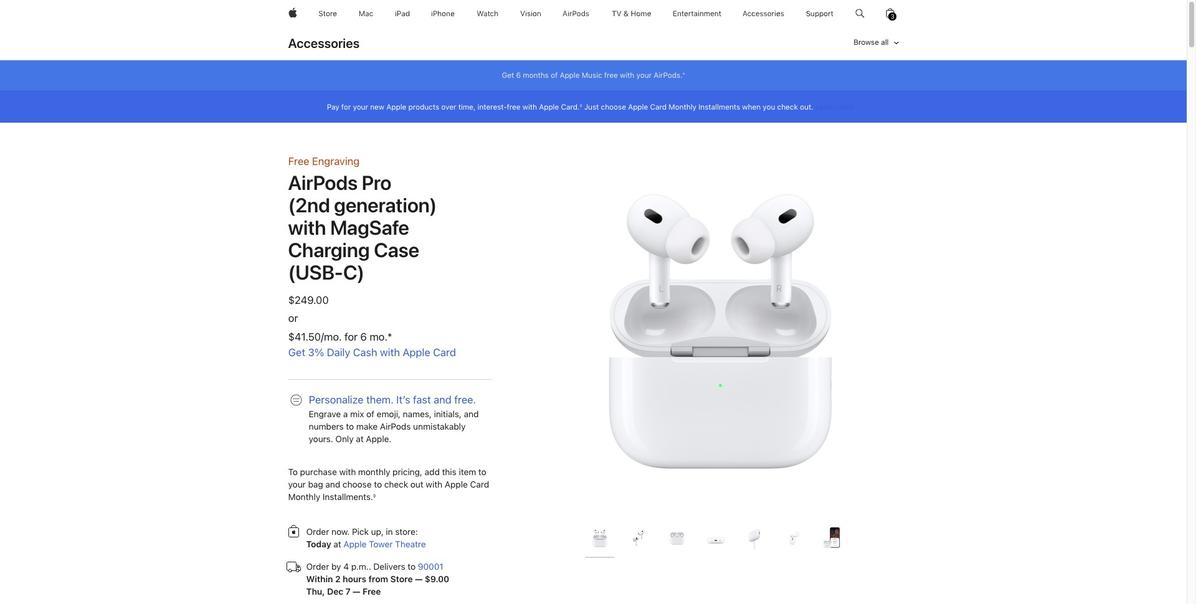 Task type: locate. For each thing, give the bounding box(es) containing it.
◊ down monthly
[[373, 493, 376, 499]]

airpods down emoji,
[[380, 422, 411, 432]]

new
[[370, 103, 384, 112]]

0 vertical spatial 6
[[516, 71, 521, 80]]

tab list
[[585, 514, 856, 558]]

airpods down engraving
[[288, 171, 358, 195]]

of up make
[[366, 409, 374, 419]]

learn
[[815, 103, 835, 112]]

1 horizontal spatial check
[[777, 103, 798, 112]]

0 horizontal spatial airpods
[[288, 171, 358, 195]]

all
[[881, 38, 889, 47]]

0 vertical spatial free
[[288, 155, 309, 168]]

$9.00
[[425, 574, 449, 584]]

monthly
[[669, 103, 697, 112], [288, 492, 320, 502]]

apple down this
[[445, 480, 468, 490]]

4
[[343, 562, 349, 572]]

1 vertical spatial check
[[384, 480, 408, 490]]

0 vertical spatial monthly
[[669, 103, 697, 112]]

(usb‑c)
[[288, 261, 365, 285]]

and right bag
[[325, 480, 340, 490]]

2 horizontal spatial your
[[636, 71, 652, 80]]

card up "free."
[[433, 346, 456, 359]]

1 vertical spatial order
[[306, 562, 329, 572]]

2 order from the top
[[306, 562, 329, 572]]

with right music
[[620, 71, 634, 80]]

90001
[[418, 562, 443, 572]]

apple right just
[[628, 103, 648, 112]]

1 horizontal spatial at
[[356, 434, 364, 444]]

vision image
[[520, 0, 541, 27]]

to purchase with monthly pricing, add this item to your bag and choose to check out with apple card monthly installments.
[[288, 467, 489, 502]]

0 horizontal spatial —
[[353, 587, 360, 597]]

iphone image
[[431, 0, 455, 27]]

charging
[[288, 239, 370, 262]]

1 vertical spatial interior airpods pro and magsafe charging case, right and left earbud with noise cancelling microphone at top of each bud, silicone tip at end of each bud. top of magsafe case open, attached by silver hinge. image
[[585, 524, 614, 552]]

personalize
[[309, 394, 363, 406]]

0 vertical spatial at
[[356, 434, 364, 444]]

1 horizontal spatial and
[[434, 394, 451, 406]]

1 horizontal spatial of
[[551, 71, 558, 80]]

free right music
[[604, 71, 618, 80]]

at down now.
[[333, 540, 341, 550]]

— down 90001
[[415, 574, 423, 584]]

applestorepickup image
[[286, 525, 301, 540]]

store
[[390, 574, 413, 584]]

time,
[[458, 103, 476, 112]]

◊ inside pay for your new apple products over time, interest-free with apple card. ◊ just choose apple card monthly installments when you check out. learn more
[[580, 103, 582, 109]]

free inside order by 4 p.m.. delivers to 90001 within 2 hours from store — $9.00 thu, dec 7 — free
[[363, 587, 381, 597]]

card down airpods.
[[650, 103, 667, 112]]

you
[[763, 103, 775, 112]]

item
[[459, 467, 476, 477]]

out.
[[800, 103, 813, 112]]

card inside 'to purchase with monthly pricing, add this item to your bag and choose to check out with apple card monthly installments.'
[[470, 480, 489, 490]]

from
[[368, 574, 388, 584]]

0 horizontal spatial free
[[507, 103, 521, 112]]

0 vertical spatial of
[[551, 71, 558, 80]]

1 horizontal spatial get
[[502, 71, 514, 80]]

free right time,
[[507, 103, 521, 112]]

with down *
[[380, 346, 400, 359]]

apple left card.
[[539, 103, 559, 112]]

order now. pick up, in store: today at apple tower theatre
[[306, 527, 426, 550]]

get left the months
[[502, 71, 514, 80]]

0 horizontal spatial ◊
[[373, 493, 376, 499]]

0 vertical spatial check
[[777, 103, 798, 112]]

choose right just
[[601, 103, 626, 112]]

to down monthly
[[374, 480, 382, 490]]

1 horizontal spatial free
[[363, 587, 381, 597]]

get down $41.50
[[288, 346, 305, 359]]

2 vertical spatial and
[[325, 480, 340, 490]]

(2nd generation)
[[288, 194, 437, 217]]

to inside order by 4 p.m.. delivers to 90001 within 2 hours from store — $9.00 thu, dec 7 — free
[[408, 562, 416, 572]]

1 vertical spatial free
[[363, 587, 381, 597]]

for
[[341, 103, 351, 112], [344, 331, 358, 343]]

0 vertical spatial interior airpods pro and magsafe charging case, right and left earbud with noise cancelling microphone at top of each bud, silicone tip at end of each bud. top of magsafe case open, attached by silver hinge. image
[[543, 154, 899, 510]]

free
[[604, 71, 618, 80], [507, 103, 521, 112]]

monthly down bag
[[288, 492, 320, 502]]

your left 'new'
[[353, 103, 368, 112]]

of for emoji,
[[366, 409, 374, 419]]

1 horizontal spatial card
[[470, 480, 489, 490]]

6 left the months
[[516, 71, 521, 80]]

*
[[387, 331, 392, 343]]

thu,
[[306, 587, 325, 597]]

0 vertical spatial free
[[604, 71, 618, 80]]

interior airpods pro and magsafe charging case, right and left earbud with noise cancelling microphone at top of each bud, silicone tip at end of each bud. top of magsafe case open, attached by silver hinge. image
[[543, 154, 899, 510], [585, 524, 614, 552]]

when
[[742, 103, 761, 112]]

—
[[415, 574, 423, 584], [353, 587, 360, 597]]

1 horizontal spatial airpods
[[380, 422, 411, 432]]

0 horizontal spatial choose
[[343, 480, 372, 490]]

tower
[[369, 540, 393, 550]]

2 vertical spatial card
[[470, 480, 489, 490]]

airpods image
[[563, 0, 590, 27]]

1 vertical spatial of
[[366, 409, 374, 419]]

0 horizontal spatial get
[[288, 346, 305, 359]]

0 horizontal spatial your
[[288, 480, 306, 490]]

1 vertical spatial ◊
[[373, 493, 376, 499]]

months
[[523, 71, 549, 80]]

and inside 'personalize them. it's fast and free.' button
[[434, 394, 451, 406]]

0 horizontal spatial free
[[288, 155, 309, 168]]

to
[[288, 467, 298, 477]]

0 horizontal spatial and
[[325, 480, 340, 490]]

1 vertical spatial and
[[464, 409, 479, 419]]

check down pricing,
[[384, 480, 408, 490]]

mix
[[350, 409, 364, 419]]

0 vertical spatial order
[[306, 527, 329, 537]]

0 vertical spatial get
[[502, 71, 514, 80]]

1 vertical spatial your
[[353, 103, 368, 112]]

card down item
[[470, 480, 489, 490]]

order
[[306, 527, 329, 537], [306, 562, 329, 572]]

watch image
[[477, 0, 498, 27]]

get
[[502, 71, 514, 80], [288, 346, 305, 359]]

cash
[[353, 346, 377, 359]]

free left engraving
[[288, 155, 309, 168]]

to inside engrave a mix of emoji, names, initials, and numbers to make airpods unmistakably yours. only at apple.
[[346, 422, 354, 432]]

1 horizontal spatial free
[[604, 71, 618, 80]]

monthly
[[358, 467, 390, 477]]

bottom of magsafe charging case with speaker and usb-c charging port. image
[[701, 524, 730, 552]]

engraving image
[[288, 393, 304, 408]]

2 horizontal spatial and
[[464, 409, 479, 419]]

0 vertical spatial card
[[650, 103, 667, 112]]

fast
[[413, 394, 431, 406]]

of for apple
[[551, 71, 558, 80]]

your left airpods.
[[636, 71, 652, 80]]

and up initials,
[[434, 394, 451, 406]]

left and right airpods pro inserted into magsafe charging case with open lid. exterior of charging case with green led light indicating a full charge. tops of airpods pro including noise cancelling microphones and silicon tips extend above front edge of charging case with interior sides forward. image
[[663, 524, 691, 552]]

at
[[356, 434, 364, 444], [333, 540, 341, 550]]

monthly down ⁺
[[669, 103, 697, 112]]

for right /mo.
[[344, 331, 358, 343]]

monthly inside 'to purchase with monthly pricing, add this item to your bag and choose to check out with apple card monthly installments.'
[[288, 492, 320, 502]]

2 vertical spatial your
[[288, 480, 306, 490]]

1 vertical spatial for
[[344, 331, 358, 343]]

with
[[620, 71, 634, 80], [523, 103, 537, 112], [380, 346, 400, 359], [339, 467, 356, 477], [426, 480, 442, 490]]

airpods inside free engraving airpods pro (2nd generation) with magsafe charging case (usb‑c)
[[288, 171, 358, 195]]

personalize them. it's fast and free.
[[309, 394, 476, 406]]

order up within
[[306, 562, 329, 572]]

your
[[636, 71, 652, 80], [353, 103, 368, 112], [288, 480, 306, 490]]

◊ left just
[[580, 103, 582, 109]]

order inside order by 4 p.m.. delivers to 90001 within 2 hours from store — $9.00 thu, dec 7 — free
[[306, 562, 329, 572]]

your down to
[[288, 480, 306, 490]]

check right the you
[[777, 103, 798, 112]]

card
[[650, 103, 667, 112], [433, 346, 456, 359], [470, 480, 489, 490]]

choose up installments.
[[343, 480, 372, 490]]

airpods
[[288, 171, 358, 195], [380, 422, 411, 432]]

to right item
[[478, 467, 486, 477]]

and inside engrave a mix of emoji, names, initials, and numbers to make airpods unmistakably yours. only at apple.
[[464, 409, 479, 419]]

for right 'pay'
[[341, 103, 351, 112]]

0 horizontal spatial at
[[333, 540, 341, 550]]

of
[[551, 71, 558, 80], [366, 409, 374, 419]]

airpods pro (2nd generation) with magsafe charging case (usb‑c) main content
[[0, 60, 1196, 604]]

order by 4 p.m.. delivers to 90001 within 2 hours from store — $9.00 thu, dec 7 — free
[[306, 562, 449, 597]]

apple down pick
[[344, 540, 367, 550]]

0 vertical spatial choose
[[601, 103, 626, 112]]

1 vertical spatial card
[[433, 346, 456, 359]]

airpods pro inserted into magsafe charging case, case with smiling emoji engraved. iphone displaying one-tap connection screen, screen on iphone reflects exact engraving on case. image
[[817, 524, 846, 552]]

order up today
[[306, 527, 329, 537]]

0 horizontal spatial of
[[366, 409, 374, 419]]

support image
[[806, 0, 834, 27]]

— right 7
[[353, 587, 360, 597]]

6 inside $249.00 or $41.50 /mo. for 6 mo. * get 3% daily cash with apple card
[[360, 331, 367, 343]]

card inside $249.00 or $41.50 /mo. for 6 mo. * get 3% daily cash with apple card
[[433, 346, 456, 359]]

and down "free."
[[464, 409, 479, 419]]

interior airpods pro and magsafe charging case, right and left earbud with noise cancelling microphone at top of each bud, silicone tip at end of each bud. top of magsafe case open, attached by silver hinge. image inside tab list
[[585, 524, 614, 552]]

1 vertical spatial monthly
[[288, 492, 320, 502]]

music
[[582, 71, 602, 80]]

6
[[516, 71, 521, 80], [360, 331, 367, 343]]

0 horizontal spatial card
[[433, 346, 456, 359]]

0 vertical spatial and
[[434, 394, 451, 406]]

boxtruck image
[[286, 559, 301, 575]]

to
[[346, 422, 354, 432], [478, 467, 486, 477], [374, 480, 382, 490], [408, 562, 416, 572]]

1 order from the top
[[306, 527, 329, 537]]

0 horizontal spatial check
[[384, 480, 408, 490]]

apple up fast
[[403, 346, 430, 359]]

1 vertical spatial at
[[333, 540, 341, 550]]

to up store
[[408, 562, 416, 572]]

free
[[288, 155, 309, 168], [363, 587, 381, 597]]

0 vertical spatial airpods
[[288, 171, 358, 195]]

1 vertical spatial airpods
[[380, 422, 411, 432]]

of inside engrave a mix of emoji, names, initials, and numbers to make airpods unmistakably yours. only at apple.
[[366, 409, 374, 419]]

1 vertical spatial choose
[[343, 480, 372, 490]]

choose inside 'to purchase with monthly pricing, add this item to your bag and choose to check out with apple card monthly installments.'
[[343, 480, 372, 490]]

of right the months
[[551, 71, 558, 80]]

up,
[[371, 527, 384, 537]]

apple inside order now. pick up, in store: today at apple tower theatre
[[344, 540, 367, 550]]

0 vertical spatial ◊
[[580, 103, 582, 109]]

exterior left airpods pro, black vent, silicone tip attached to earbud. interior, right airpods pro with letter r indicated on stem, noise cancelling microphone, silicone tip attached to earbud. image
[[624, 524, 653, 552]]

at down make
[[356, 434, 364, 444]]

1 vertical spatial free
[[507, 103, 521, 112]]

to down a
[[346, 422, 354, 432]]

out
[[410, 480, 423, 490]]

and
[[434, 394, 451, 406], [464, 409, 479, 419], [325, 480, 340, 490]]

apple inside 'to purchase with monthly pricing, add this item to your bag and choose to check out with apple card monthly installments.'
[[445, 480, 468, 490]]

pick
[[352, 527, 369, 537]]

1 vertical spatial get
[[288, 346, 305, 359]]

free down "from"
[[363, 587, 381, 597]]

tv and home image
[[611, 0, 652, 27]]

6 left 'mo.'
[[360, 331, 367, 343]]

0 horizontal spatial monthly
[[288, 492, 320, 502]]

apple right 'new'
[[386, 103, 406, 112]]

1 vertical spatial 6
[[360, 331, 367, 343]]

order inside order now. pick up, in store: today at apple tower theatre
[[306, 527, 329, 537]]

engrave a mix of emoji, names, initials, and numbers to make airpods unmistakably yours. only at apple.
[[309, 409, 479, 444]]

1 horizontal spatial ◊
[[580, 103, 582, 109]]

free inside free engraving airpods pro (2nd generation) with magsafe charging case (usb‑c)
[[288, 155, 309, 168]]

just
[[584, 103, 599, 112]]

make
[[356, 422, 378, 432]]

0 vertical spatial —
[[415, 574, 423, 584]]

in
[[386, 527, 393, 537]]

0 horizontal spatial 6
[[360, 331, 367, 343]]

local navigation
[[0, 27, 1187, 60]]

entertainment image
[[673, 0, 721, 27]]



Task type: describe. For each thing, give the bounding box(es) containing it.
$41.50
[[288, 331, 321, 343]]

or
[[288, 312, 298, 325]]

get inside $249.00 or $41.50 /mo. for 6 mo. * get 3% daily cash with apple card
[[288, 346, 305, 359]]

this
[[442, 467, 456, 477]]

theatre
[[395, 540, 426, 550]]

mac image
[[359, 0, 373, 27]]

order for order by 4 p.m.. delivers to 90001 within 2 hours from store — $9.00 thu, dec 7 — free
[[306, 562, 329, 572]]

/mo.
[[321, 331, 342, 343]]

over
[[441, 103, 456, 112]]

check inside 'to purchase with monthly pricing, add this item to your bag and choose to check out with apple card monthly installments.'
[[384, 480, 408, 490]]

for inside $249.00 or $41.50 /mo. for 6 mo. * get 3% daily cash with apple card
[[344, 331, 358, 343]]

store:
[[395, 527, 418, 537]]

pay
[[327, 103, 339, 112]]

order for order now. pick up, in store: today at apple tower theatre
[[306, 527, 329, 537]]

$249.00
[[288, 294, 329, 307]]

card.
[[561, 103, 580, 112]]

get 6 months of apple music free with your airpods. ⁺
[[502, 71, 685, 80]]

engraving
[[312, 155, 360, 168]]

numbers
[[309, 422, 344, 432]]

apple image
[[288, 0, 297, 27]]

bag
[[308, 480, 323, 490]]

today
[[306, 540, 331, 550]]

now.
[[331, 527, 350, 537]]

browse
[[854, 38, 879, 47]]

pay for your new apple products over time, interest-free with apple card. ◊ just choose apple card monthly installments when you check out. learn more
[[327, 103, 855, 112]]

1 horizontal spatial your
[[353, 103, 368, 112]]

1 vertical spatial —
[[353, 587, 360, 597]]

accessories image
[[743, 0, 785, 27]]

engrave
[[309, 409, 341, 419]]

accessories link
[[288, 36, 360, 54]]

products
[[408, 103, 439, 112]]

p.m..
[[351, 562, 371, 572]]

free engraving airpods pro (2nd generation) with magsafe charging case (usb‑c)
[[288, 155, 437, 285]]

names,
[[403, 409, 432, 419]]

7
[[345, 587, 351, 597]]

with down the months
[[523, 103, 537, 112]]

with inside $249.00 or $41.50 /mo. for 6 mo. * get 3% daily cash with apple card
[[380, 346, 400, 359]]

mo.
[[370, 331, 387, 343]]

browse all button
[[854, 31, 899, 54]]

accessories
[[288, 36, 360, 51]]

apple inside $249.00 or $41.50 /mo. for 6 mo. * get 3% daily cash with apple card
[[403, 346, 430, 359]]

case
[[374, 239, 419, 262]]

angled side view of usb-c cable plugging into the port of closed-lid magsafe charging case image
[[740, 524, 769, 552]]

initials,
[[434, 409, 462, 419]]

with down the add
[[426, 480, 442, 490]]

90001 button
[[418, 561, 443, 573]]

ipad image
[[395, 0, 410, 27]]

more
[[837, 103, 855, 112]]

2
[[335, 574, 340, 584]]

daily
[[327, 346, 350, 359]]

$249.00 or $41.50 /mo. for 6 mo. * get 3% daily cash with apple card
[[288, 294, 456, 359]]

add
[[425, 467, 440, 477]]

and inside 'to purchase with monthly pricing, add this item to your bag and choose to check out with apple card monthly installments.'
[[325, 480, 340, 490]]

free.
[[454, 394, 476, 406]]

them.
[[366, 394, 394, 406]]

apple tower theatre button
[[344, 538, 426, 551]]

⁺
[[683, 71, 685, 80]]

0 vertical spatial your
[[636, 71, 652, 80]]

installments
[[699, 103, 740, 112]]

installments.
[[323, 492, 373, 502]]

shopping bag with item count : 3 image
[[886, 0, 895, 27]]

your inside 'to purchase with monthly pricing, add this item to your bag and choose to check out with apple card monthly installments.'
[[288, 480, 306, 490]]

search apple.com image
[[855, 0, 865, 27]]

it's
[[396, 394, 410, 406]]

side of magsafe charging case with lanyard loop. open lid with top of one of the airpods pro extending above edge of case. image
[[779, 524, 807, 552]]

browse all
[[854, 38, 889, 47]]

pro
[[362, 171, 392, 195]]

with magsafe
[[288, 216, 409, 240]]

at inside engrave a mix of emoji, names, initials, and numbers to make airpods unmistakably yours. only at apple.
[[356, 434, 364, 444]]

a
[[343, 409, 348, 419]]

with up installments.
[[339, 467, 356, 477]]

unmistakably
[[413, 422, 466, 432]]

gallery group
[[543, 154, 1196, 558]]

1 horizontal spatial 6
[[516, 71, 521, 80]]

1 horizontal spatial monthly
[[669, 103, 697, 112]]

store image
[[318, 0, 337, 27]]

1 horizontal spatial choose
[[601, 103, 626, 112]]

personalize them. it's fast and free. button
[[309, 393, 476, 408]]

within
[[306, 574, 333, 584]]

airpods.
[[654, 71, 683, 80]]

at inside order now. pick up, in store: today at apple tower theatre
[[333, 540, 341, 550]]

interest-
[[478, 103, 507, 112]]

by
[[331, 562, 341, 572]]

delivers
[[373, 562, 405, 572]]

only
[[335, 434, 354, 444]]

1 horizontal spatial —
[[415, 574, 423, 584]]

purchase
[[300, 467, 337, 477]]

tab list inside "gallery" group
[[585, 514, 856, 558]]

2 horizontal spatial card
[[650, 103, 667, 112]]

apple.
[[366, 434, 391, 444]]

learn more link
[[815, 102, 860, 112]]

get 3% daily cash with apple card button
[[288, 345, 456, 361]]

airpods inside engrave a mix of emoji, names, initials, and numbers to make airpods unmistakably yours. only at apple.
[[380, 422, 411, 432]]

pricing,
[[393, 467, 422, 477]]

dec
[[327, 587, 343, 597]]

0 vertical spatial for
[[341, 103, 351, 112]]

apple left music
[[560, 71, 580, 80]]

hours
[[343, 574, 366, 584]]

emoji,
[[377, 409, 400, 419]]

yours.
[[309, 434, 333, 444]]

3%
[[308, 346, 324, 359]]



Task type: vqa. For each thing, say whether or not it's contained in the screenshot.
the bottommost 'Free'
yes



